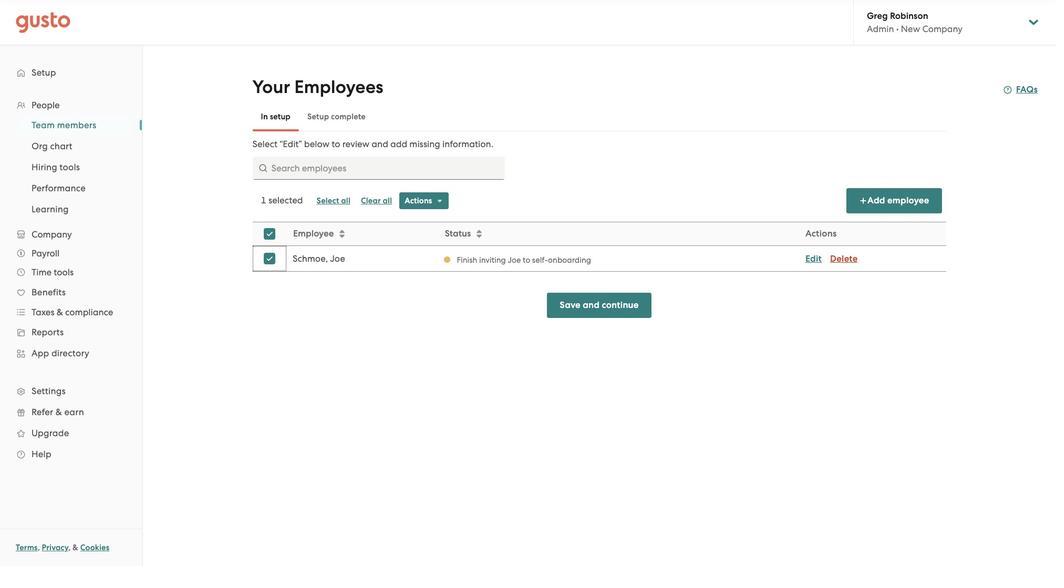Task type: describe. For each thing, give the bounding box(es) containing it.
terms
[[16, 543, 38, 552]]

tools for time tools
[[54, 267, 74, 278]]

admin
[[867, 24, 894, 34]]

and inside the in setup 'tab panel'
[[372, 139, 388, 149]]

taxes
[[32, 307, 54, 317]]

1 selected status
[[261, 195, 303, 206]]

gusto navigation element
[[0, 45, 142, 481]]

privacy link
[[42, 543, 68, 552]]

performance
[[32, 183, 86, 193]]

greg
[[867, 11, 888, 22]]

help
[[32, 449, 51, 459]]

time
[[32, 267, 52, 278]]

help link
[[11, 445, 131, 464]]

reports link
[[11, 323, 131, 342]]

team members link
[[19, 116, 131, 135]]

performance link
[[19, 179, 131, 198]]

below
[[304, 139, 330, 149]]

benefits
[[32, 287, 66, 298]]

payroll button
[[11, 244, 131, 263]]

& for earn
[[56, 407, 62, 417]]

delete button
[[830, 253, 858, 265]]

in setup tab panel
[[253, 138, 946, 272]]

Search employees field
[[253, 157, 505, 180]]

finish
[[457, 255, 477, 265]]

Select all rows on this page checkbox
[[258, 222, 281, 245]]

settings
[[32, 386, 66, 396]]

company button
[[11, 225, 131, 244]]

terms link
[[16, 543, 38, 552]]

•
[[897, 24, 899, 34]]

privacy
[[42, 543, 68, 552]]

company inside greg robinson admin • new company
[[923, 24, 963, 34]]

directory
[[51, 348, 89, 358]]

clear
[[361, 196, 381, 206]]

actions button
[[400, 192, 449, 209]]

org chart link
[[19, 137, 131, 156]]

edit
[[805, 253, 822, 264]]

clear all button
[[356, 192, 397, 209]]

employee button
[[287, 223, 437, 245]]

your employees
[[253, 76, 384, 98]]

people
[[32, 100, 60, 110]]

terms , privacy , & cookies
[[16, 543, 109, 552]]

robinson
[[890, 11, 929, 22]]

schmoe,
[[293, 253, 328, 264]]

org
[[32, 141, 48, 151]]

taxes & compliance button
[[11, 303, 131, 322]]

add
[[868, 195, 886, 206]]

employees
[[295, 76, 384, 98]]

chart
[[50, 141, 72, 151]]

members
[[57, 120, 96, 130]]

faqs
[[1017, 84, 1038, 95]]

save and continue
[[560, 300, 639, 311]]

information.
[[443, 139, 494, 149]]

team members
[[32, 120, 96, 130]]

your
[[253, 76, 290, 98]]

learning
[[32, 204, 69, 214]]

settings link
[[11, 382, 131, 401]]

reports
[[32, 327, 64, 337]]

cookies button
[[80, 541, 109, 554]]

finish inviting joe to self-onboarding
[[457, 255, 591, 265]]

setup complete button
[[299, 104, 374, 129]]

status button
[[438, 223, 799, 245]]

selected
[[269, 195, 303, 206]]

review
[[343, 139, 370, 149]]

refer & earn link
[[11, 403, 131, 422]]

add employee button
[[847, 188, 942, 213]]

missing
[[410, 139, 440, 149]]

select "edit" below to review and add missing information.
[[253, 139, 494, 149]]

inviting
[[479, 255, 506, 265]]

in setup
[[261, 112, 291, 121]]

app directory link
[[11, 344, 131, 363]]



Task type: vqa. For each thing, say whether or not it's contained in the screenshot.
left the Gusto
no



Task type: locate. For each thing, give the bounding box(es) containing it.
company up payroll
[[32, 229, 72, 240]]

employee
[[293, 228, 334, 239]]

joe
[[330, 253, 345, 264], [508, 255, 521, 265]]

select
[[253, 139, 278, 149], [317, 196, 339, 206]]

save and continue button
[[547, 293, 652, 318]]

1 list from the top
[[0, 96, 142, 465]]

benefits link
[[11, 283, 131, 302]]

delete
[[830, 253, 858, 264]]

org chart
[[32, 141, 72, 151]]

0 horizontal spatial all
[[341, 196, 351, 206]]

select up employee on the left top of page
[[317, 196, 339, 206]]

0 vertical spatial setup
[[32, 67, 56, 78]]

1 vertical spatial setup
[[307, 112, 329, 121]]

0 horizontal spatial select
[[253, 139, 278, 149]]

to right the below
[[332, 139, 340, 149]]

2 all from the left
[[383, 196, 392, 206]]

1
[[261, 195, 266, 206]]

and right save
[[583, 300, 600, 311]]

in setup button
[[253, 104, 299, 129]]

add employee link
[[847, 188, 942, 213]]

select for select all
[[317, 196, 339, 206]]

to left self-
[[523, 255, 530, 265]]

all left 'clear'
[[341, 196, 351, 206]]

all
[[341, 196, 351, 206], [383, 196, 392, 206]]

select left '"edit"'
[[253, 139, 278, 149]]

& inside taxes & compliance dropdown button
[[57, 307, 63, 317]]

&
[[57, 307, 63, 317], [56, 407, 62, 417], [73, 543, 78, 552]]

"edit"
[[280, 139, 302, 149]]

and inside "button"
[[583, 300, 600, 311]]

& for compliance
[[57, 307, 63, 317]]

hiring tools
[[32, 162, 80, 172]]

self-
[[532, 255, 548, 265]]

, left cookies button
[[68, 543, 71, 552]]

save
[[560, 300, 581, 311]]

new
[[901, 24, 921, 34]]

& left earn
[[56, 407, 62, 417]]

company inside dropdown button
[[32, 229, 72, 240]]

0 vertical spatial actions
[[405, 196, 432, 206]]

1 horizontal spatial company
[[923, 24, 963, 34]]

setup
[[270, 112, 291, 121]]

time tools
[[32, 267, 74, 278]]

0 horizontal spatial to
[[332, 139, 340, 149]]

& right taxes
[[57, 307, 63, 317]]

1 vertical spatial and
[[583, 300, 600, 311]]

refer & earn
[[32, 407, 84, 417]]

employees tab list
[[253, 102, 946, 131]]

0 horizontal spatial joe
[[330, 253, 345, 264]]

and left add
[[372, 139, 388, 149]]

all inside "button"
[[383, 196, 392, 206]]

app directory
[[32, 348, 89, 358]]

select all
[[317, 196, 351, 206]]

status
[[445, 228, 471, 239]]

app
[[32, 348, 49, 358]]

joe right inviting
[[508, 255, 521, 265]]

1 horizontal spatial joe
[[508, 255, 521, 265]]

1 horizontal spatial ,
[[68, 543, 71, 552]]

0 vertical spatial and
[[372, 139, 388, 149]]

refer
[[32, 407, 53, 417]]

time tools button
[[11, 263, 131, 282]]

select all button
[[311, 192, 356, 209]]

learning link
[[19, 200, 131, 219]]

1 selected
[[261, 195, 303, 206]]

onboarding
[[548, 255, 591, 265]]

setup complete
[[307, 112, 366, 121]]

1 vertical spatial company
[[32, 229, 72, 240]]

hiring
[[32, 162, 57, 172]]

1 horizontal spatial all
[[383, 196, 392, 206]]

0 horizontal spatial company
[[32, 229, 72, 240]]

taxes & compliance
[[32, 307, 113, 317]]

tools down payroll dropdown button
[[54, 267, 74, 278]]

0 vertical spatial to
[[332, 139, 340, 149]]

1 vertical spatial to
[[523, 255, 530, 265]]

0 horizontal spatial actions
[[405, 196, 432, 206]]

1 , from the left
[[38, 543, 40, 552]]

1 vertical spatial tools
[[54, 267, 74, 278]]

setup for setup
[[32, 67, 56, 78]]

team
[[32, 120, 55, 130]]

tools inside hiring tools "link"
[[60, 162, 80, 172]]

and
[[372, 139, 388, 149], [583, 300, 600, 311]]

Select row checkbox
[[258, 247, 281, 270]]

grid
[[253, 222, 946, 272]]

clear all
[[361, 196, 392, 206]]

compliance
[[65, 307, 113, 317]]

all for select all
[[341, 196, 351, 206]]

people button
[[11, 96, 131, 115]]

complete
[[331, 112, 366, 121]]

0 vertical spatial company
[[923, 24, 963, 34]]

faqs button
[[1004, 84, 1038, 96]]

setup inside button
[[307, 112, 329, 121]]

actions
[[405, 196, 432, 206], [805, 228, 837, 239]]

actions up edit
[[805, 228, 837, 239]]

all right 'clear'
[[383, 196, 392, 206]]

1 all from the left
[[341, 196, 351, 206]]

upgrade link
[[11, 424, 131, 443]]

tools
[[60, 162, 80, 172], [54, 267, 74, 278]]

edit link
[[805, 253, 822, 264]]

cookies
[[80, 543, 109, 552]]

continue
[[602, 300, 639, 311]]

list containing team members
[[0, 115, 142, 220]]

1 horizontal spatial actions
[[805, 228, 837, 239]]

to for review
[[332, 139, 340, 149]]

1 horizontal spatial setup
[[307, 112, 329, 121]]

list
[[0, 96, 142, 465], [0, 115, 142, 220]]

schmoe, joe
[[293, 253, 345, 264]]

list containing people
[[0, 96, 142, 465]]

select inside button
[[317, 196, 339, 206]]

0 horizontal spatial and
[[372, 139, 388, 149]]

,
[[38, 543, 40, 552], [68, 543, 71, 552]]

all inside button
[[341, 196, 351, 206]]

1 horizontal spatial select
[[317, 196, 339, 206]]

setup link
[[11, 63, 131, 82]]

tools up performance link on the top of page
[[60, 162, 80, 172]]

1 vertical spatial actions
[[805, 228, 837, 239]]

setup up people
[[32, 67, 56, 78]]

hiring tools link
[[19, 158, 131, 177]]

2 list from the top
[[0, 115, 142, 220]]

to for self-
[[523, 255, 530, 265]]

1 vertical spatial &
[[56, 407, 62, 417]]

actions inside popup button
[[405, 196, 432, 206]]

select for select "edit" below to review and add missing information.
[[253, 139, 278, 149]]

0 vertical spatial tools
[[60, 162, 80, 172]]

setup for setup complete
[[307, 112, 329, 121]]

company right new
[[923, 24, 963, 34]]

2 , from the left
[[68, 543, 71, 552]]

& inside refer & earn link
[[56, 407, 62, 417]]

grid containing employee
[[253, 222, 946, 272]]

1 horizontal spatial and
[[583, 300, 600, 311]]

tools inside time tools dropdown button
[[54, 267, 74, 278]]

all for clear all
[[383, 196, 392, 206]]

actions right clear all
[[405, 196, 432, 206]]

company
[[923, 24, 963, 34], [32, 229, 72, 240]]

tools for hiring tools
[[60, 162, 80, 172]]

2 vertical spatial &
[[73, 543, 78, 552]]

& left cookies button
[[73, 543, 78, 552]]

add
[[391, 139, 407, 149]]

payroll
[[32, 248, 60, 259]]

1 vertical spatial select
[[317, 196, 339, 206]]

setup
[[32, 67, 56, 78], [307, 112, 329, 121]]

, left "privacy" on the left of the page
[[38, 543, 40, 552]]

0 vertical spatial &
[[57, 307, 63, 317]]

setup up the below
[[307, 112, 329, 121]]

upgrade
[[32, 428, 69, 438]]

setup inside the gusto navigation element
[[32, 67, 56, 78]]

greg robinson admin • new company
[[867, 11, 963, 34]]

0 horizontal spatial ,
[[38, 543, 40, 552]]

home image
[[16, 12, 70, 33]]

joe right schmoe,
[[330, 253, 345, 264]]

0 horizontal spatial setup
[[32, 67, 56, 78]]

employee
[[888, 195, 930, 206]]

in
[[261, 112, 268, 121]]

1 horizontal spatial to
[[523, 255, 530, 265]]

0 vertical spatial select
[[253, 139, 278, 149]]

add employee
[[868, 195, 930, 206]]



